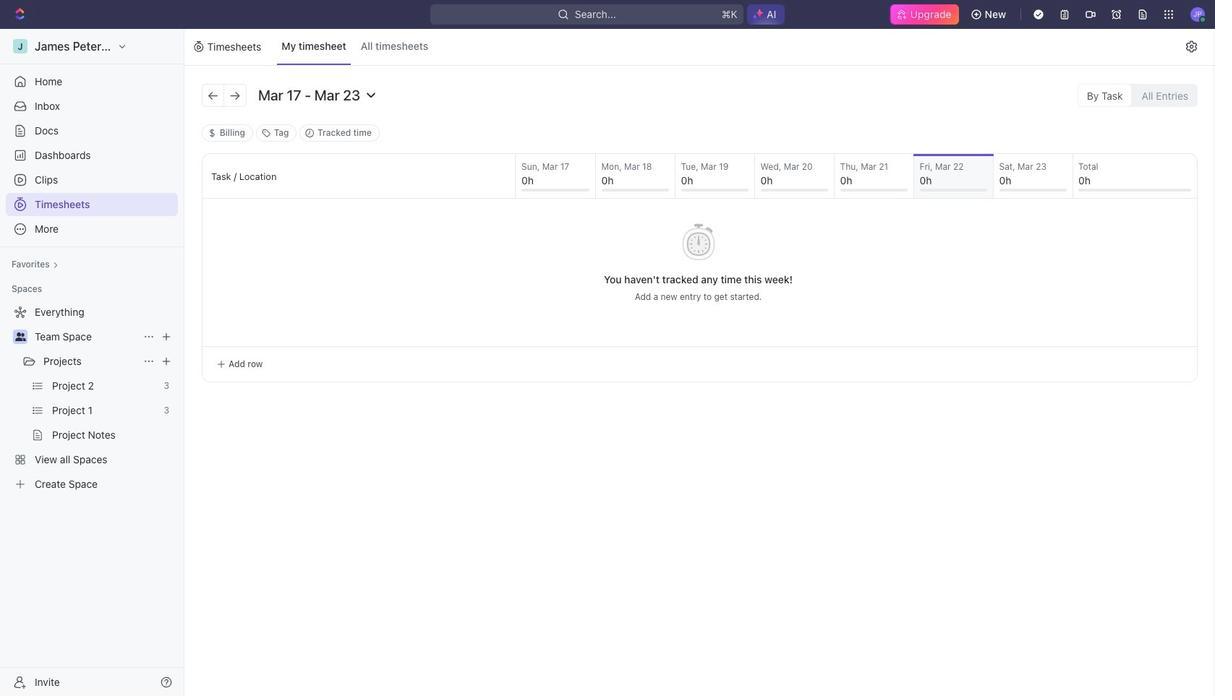 Task type: vqa. For each thing, say whether or not it's contained in the screenshot.
Send button
no



Task type: describe. For each thing, give the bounding box(es) containing it.
tree inside sidebar navigation
[[6, 301, 178, 496]]



Task type: locate. For each thing, give the bounding box(es) containing it.
user group image
[[15, 333, 26, 341]]

sidebar navigation
[[0, 29, 187, 697]]

tree
[[6, 301, 178, 496]]

james peterson's workspace, , element
[[13, 39, 27, 54]]



